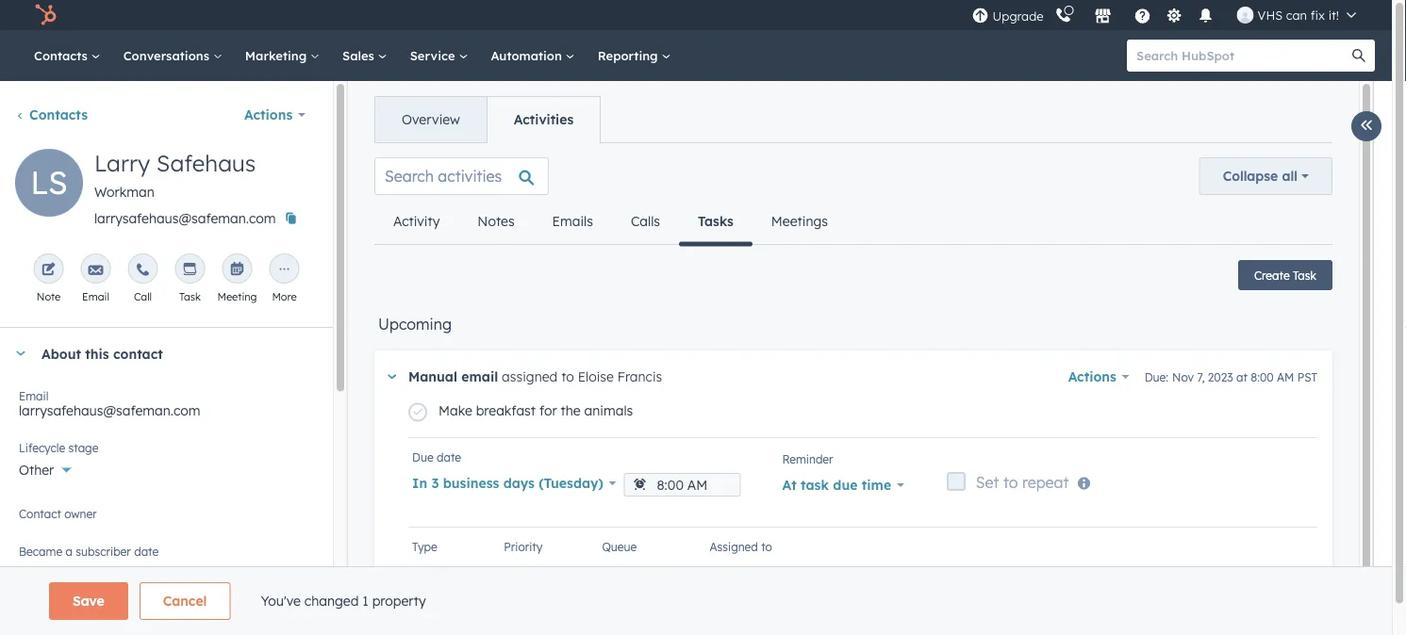 Task type: describe. For each thing, give the bounding box(es) containing it.
navigation inside feed
[[374, 199, 847, 247]]

unsubscribed from all email
[[19, 597, 168, 611]]

type
[[412, 540, 437, 554]]

francis inside popup button
[[753, 565, 800, 581]]

activities button
[[487, 97, 600, 142]]

1
[[363, 593, 369, 610]]

email inside popup button
[[412, 565, 450, 581]]

search image
[[1353, 49, 1366, 62]]

create
[[1255, 268, 1290, 283]]

vhs
[[1258, 7, 1283, 23]]

in 3 business days (tuesday)
[[412, 475, 603, 492]]

calls button
[[612, 199, 679, 244]]

collapse
[[1223, 168, 1279, 184]]

Search HubSpot search field
[[1127, 40, 1358, 72]]

due:
[[1145, 370, 1169, 384]]

other
[[19, 462, 54, 479]]

due date
[[412, 450, 461, 465]]

1 vertical spatial contacts
[[29, 107, 88, 123]]

low
[[521, 565, 548, 581]]

stage
[[68, 441, 98, 455]]

marketing
[[245, 48, 310, 63]]

calling icon button
[[1048, 3, 1080, 28]]

one
[[712, 618, 735, 634]]

activities
[[514, 111, 574, 128]]

save button
[[49, 583, 128, 621]]

conversations link
[[112, 30, 234, 81]]

tasks
[[698, 213, 734, 230]]

create task
[[1255, 268, 1317, 283]]

in
[[412, 475, 427, 492]]

contact
[[113, 345, 163, 362]]

animals inside button
[[434, 618, 483, 634]]

notes button
[[459, 199, 534, 244]]

1 horizontal spatial actions button
[[1068, 364, 1130, 391]]

Search activities search field
[[374, 158, 549, 195]]

task options element
[[408, 438, 1318, 615]]

cup
[[739, 618, 761, 634]]

1 vertical spatial contacts link
[[15, 107, 88, 123]]

call image
[[135, 263, 150, 278]]

workman
[[94, 184, 154, 200]]

all inside popup button
[[1282, 168, 1298, 184]]

3
[[431, 475, 439, 492]]

reporting
[[598, 48, 662, 63]]

note image
[[41, 263, 56, 278]]

sales link
[[331, 30, 399, 81]]

meetings
[[771, 213, 828, 230]]

0 vertical spatial to
[[561, 369, 574, 385]]

email larrysafehaus@safeman.com
[[19, 389, 201, 419]]

about this contact
[[42, 345, 163, 362]]

help image
[[1134, 8, 1151, 25]]

other button
[[19, 452, 314, 483]]

tasks button
[[679, 199, 753, 247]]

7,
[[1197, 370, 1205, 384]]

save
[[73, 593, 104, 610]]

contact
[[19, 507, 61, 521]]

more image
[[277, 263, 292, 278]]

marketplaces image
[[1095, 8, 1112, 25]]

meetings button
[[753, 199, 847, 244]]

meeting
[[217, 291, 257, 304]]

note
[[37, 291, 61, 304]]

date inside task options element
[[437, 450, 461, 465]]

email image
[[88, 263, 103, 278]]

and
[[567, 618, 591, 634]]

Became a subscriber date text field
[[19, 556, 314, 586]]

hubspot link
[[23, 4, 71, 26]]

HH:MM text field
[[624, 473, 741, 497]]

repeat
[[1023, 473, 1069, 492]]

you've
[[261, 593, 301, 610]]

safehaus
[[156, 149, 256, 177]]

animals inside button
[[584, 403, 633, 419]]

manual email assigned to eloise francis
[[408, 369, 662, 385]]

notes
[[478, 213, 515, 230]]

set
[[976, 473, 999, 492]]

pst
[[1298, 370, 1318, 384]]

vhs can fix it!
[[1258, 7, 1340, 23]]

it!
[[1329, 7, 1340, 23]]

make
[[439, 403, 472, 419]]

to for assigned to
[[761, 540, 772, 554]]

the animals like crackers and cheese. give them one cup each. button
[[408, 615, 1299, 636]]

priority
[[504, 540, 543, 554]]

1 vertical spatial task
[[179, 291, 201, 304]]

task image
[[183, 263, 198, 278]]

became a subscriber date
[[19, 545, 159, 559]]

queue
[[602, 540, 637, 554]]

became
[[19, 545, 62, 559]]

from
[[95, 597, 120, 611]]

0 vertical spatial contacts link
[[23, 30, 112, 81]]

changed
[[305, 593, 359, 610]]

menu containing vhs can fix it!
[[970, 0, 1370, 30]]

unsubscribed
[[19, 597, 92, 611]]

call
[[134, 291, 152, 304]]

you've changed 1 property
[[261, 593, 426, 610]]

upgrade
[[993, 8, 1044, 24]]

navigation containing overview
[[374, 96, 601, 143]]

task inside button
[[1293, 268, 1317, 283]]

eloise francis
[[710, 565, 800, 581]]

owner up became a subscriber date
[[64, 507, 97, 521]]

eloise francis image
[[1237, 7, 1254, 24]]

can
[[1286, 7, 1308, 23]]



Task type: vqa. For each thing, say whether or not it's contained in the screenshot.
first Link opens in a new window Image from the top of the page
no



Task type: locate. For each thing, give the bounding box(es) containing it.
upcoming
[[378, 315, 452, 334]]

1 horizontal spatial animals
[[584, 403, 633, 419]]

0 horizontal spatial all
[[124, 597, 136, 611]]

nov
[[1173, 370, 1194, 384]]

caret image left the 'manual'
[[388, 375, 396, 379]]

animals
[[584, 403, 633, 419], [434, 618, 483, 634]]

to for set to repeat
[[1004, 473, 1018, 492]]

due: nov 7, 2023 at 8:00 am pst
[[1145, 370, 1318, 384]]

fix
[[1311, 7, 1325, 23]]

1 horizontal spatial to
[[761, 540, 772, 554]]

0 vertical spatial larrysafehaus@safeman.com
[[94, 210, 276, 227]]

meeting image
[[230, 263, 245, 278]]

0 vertical spatial francis
[[618, 369, 662, 385]]

task right the create
[[1293, 268, 1317, 283]]

settings image
[[1166, 8, 1183, 25]]

email inside feed
[[462, 369, 498, 385]]

larrysafehaus@safeman.com
[[94, 210, 276, 227], [19, 403, 201, 419]]

1 vertical spatial animals
[[434, 618, 483, 634]]

0 vertical spatial date
[[437, 450, 461, 465]]

animals right the the
[[584, 403, 633, 419]]

larrysafehaus@safeman.com up stage
[[19, 403, 201, 419]]

0 horizontal spatial email
[[139, 597, 168, 611]]

notifications image
[[1198, 8, 1215, 25]]

caret image left about
[[15, 351, 26, 356]]

caret image
[[15, 351, 26, 356], [388, 375, 396, 379]]

1 vertical spatial to
[[1004, 473, 1018, 492]]

feed
[[359, 142, 1348, 636]]

1 vertical spatial larrysafehaus@safeman.com
[[19, 403, 201, 419]]

0 vertical spatial navigation
[[374, 96, 601, 143]]

all right from
[[124, 597, 136, 611]]

1 vertical spatial email
[[139, 597, 168, 611]]

no
[[19, 514, 37, 531]]

reminder
[[782, 452, 833, 466]]

this
[[85, 345, 109, 362]]

collapse all
[[1223, 168, 1298, 184]]

0 vertical spatial contacts
[[34, 48, 91, 63]]

at task due time
[[782, 477, 892, 494]]

0 vertical spatial actions button
[[232, 96, 318, 134]]

owner
[[64, 507, 97, 521], [41, 514, 79, 531]]

time
[[862, 477, 892, 494]]

actions left due:
[[1068, 369, 1117, 385]]

at
[[782, 477, 797, 494]]

0 horizontal spatial date
[[134, 545, 159, 559]]

1 horizontal spatial date
[[437, 450, 461, 465]]

cancel
[[163, 593, 207, 610]]

navigation
[[374, 96, 601, 143], [374, 199, 847, 247]]

0 vertical spatial email
[[82, 291, 109, 304]]

overview
[[402, 111, 460, 128]]

1 vertical spatial actions button
[[1068, 364, 1130, 391]]

1 horizontal spatial caret image
[[388, 375, 396, 379]]

1 vertical spatial email
[[19, 389, 48, 403]]

Unsubscribed from all email text field
[[19, 607, 314, 636]]

1 navigation from the top
[[374, 96, 601, 143]]

days
[[503, 475, 535, 492]]

breakfast
[[476, 403, 536, 419]]

1 vertical spatial navigation
[[374, 199, 847, 247]]

email up make
[[462, 369, 498, 385]]

reporting link
[[586, 30, 682, 81]]

email down type
[[412, 565, 450, 581]]

business
[[443, 475, 499, 492]]

2 vertical spatial to
[[761, 540, 772, 554]]

date down no owner popup button
[[134, 545, 159, 559]]

0 vertical spatial animals
[[584, 403, 633, 419]]

lifecycle stage
[[19, 441, 98, 455]]

0 horizontal spatial francis
[[618, 369, 662, 385]]

all
[[1282, 168, 1298, 184], [124, 597, 136, 611]]

the
[[561, 403, 581, 419]]

more
[[272, 291, 297, 304]]

lifecycle
[[19, 441, 65, 455]]

emails
[[552, 213, 593, 230]]

manual
[[408, 369, 458, 385]]

2023
[[1208, 370, 1233, 384]]

give
[[645, 618, 672, 634]]

task down task icon
[[179, 291, 201, 304]]

email button
[[412, 560, 463, 587]]

to
[[561, 369, 574, 385], [1004, 473, 1018, 492], [761, 540, 772, 554]]

make breakfast for the animals button
[[439, 400, 1303, 423]]

notifications button
[[1190, 0, 1222, 30]]

larrysafehaus@safeman.com down larry safehaus workman
[[94, 210, 276, 227]]

due
[[412, 450, 434, 465]]

eloise up the the
[[578, 369, 614, 385]]

0 horizontal spatial eloise
[[578, 369, 614, 385]]

0 horizontal spatial to
[[561, 369, 574, 385]]

balance
[[602, 565, 655, 581]]

each.
[[765, 618, 798, 634]]

2 vertical spatial email
[[412, 565, 450, 581]]

2 horizontal spatial email
[[412, 565, 450, 581]]

property
[[372, 593, 426, 610]]

at
[[1237, 370, 1248, 384]]

1 vertical spatial caret image
[[388, 375, 396, 379]]

calling icon image
[[1055, 7, 1072, 24]]

1 horizontal spatial francis
[[753, 565, 800, 581]]

owner up 'a'
[[41, 514, 79, 531]]

email down about
[[19, 389, 48, 403]]

upgrade image
[[972, 8, 989, 25]]

1 vertical spatial date
[[134, 545, 159, 559]]

sales
[[342, 48, 378, 63]]

0 vertical spatial email
[[462, 369, 498, 385]]

like
[[487, 618, 507, 634]]

balance button
[[602, 560, 668, 587]]

0 horizontal spatial actions
[[244, 107, 293, 123]]

set to repeat
[[976, 473, 1069, 492]]

date right the due
[[437, 450, 461, 465]]

cancel button
[[139, 583, 231, 621]]

francis
[[618, 369, 662, 385], [753, 565, 800, 581]]

the
[[408, 618, 431, 634]]

eloise
[[578, 369, 614, 385], [710, 565, 748, 581]]

them
[[676, 618, 708, 634]]

0 vertical spatial eloise
[[578, 369, 614, 385]]

due date element
[[624, 473, 741, 497]]

to up eloise francis popup button on the right bottom of page
[[761, 540, 772, 554]]

activity button
[[374, 199, 459, 244]]

email inside email larrysafehaus@safeman.com
[[19, 389, 48, 403]]

low button
[[504, 560, 561, 587]]

0 horizontal spatial task
[[179, 291, 201, 304]]

cheese.
[[595, 618, 641, 634]]

crackers
[[511, 618, 563, 634]]

eloise francis button
[[710, 560, 813, 587]]

1 horizontal spatial email
[[82, 291, 109, 304]]

0 vertical spatial actions
[[244, 107, 293, 123]]

0 horizontal spatial email
[[19, 389, 48, 403]]

1 horizontal spatial eloise
[[710, 565, 748, 581]]

hubspot image
[[34, 4, 57, 26]]

automation link
[[480, 30, 586, 81]]

task
[[801, 477, 829, 494]]

a
[[66, 545, 73, 559]]

collapse all button
[[1200, 158, 1333, 195]]

1 horizontal spatial actions
[[1068, 369, 1117, 385]]

eloise down the assigned
[[710, 565, 748, 581]]

help button
[[1127, 0, 1159, 30]]

1 vertical spatial actions
[[1068, 369, 1117, 385]]

to right set at the bottom of page
[[1004, 473, 1018, 492]]

1 vertical spatial all
[[124, 597, 136, 611]]

email down became a subscriber date "text field"
[[139, 597, 168, 611]]

feed containing upcoming
[[359, 142, 1348, 636]]

0 vertical spatial caret image
[[15, 351, 26, 356]]

0 vertical spatial task
[[1293, 268, 1317, 283]]

0 horizontal spatial animals
[[434, 618, 483, 634]]

caret image inside about this contact dropdown button
[[15, 351, 26, 356]]

all right collapse
[[1282, 168, 1298, 184]]

for
[[539, 403, 557, 419]]

menu
[[970, 0, 1370, 30]]

navigation containing activity
[[374, 199, 847, 247]]

1 vertical spatial eloise
[[710, 565, 748, 581]]

due
[[833, 477, 858, 494]]

2 navigation from the top
[[374, 199, 847, 247]]

2 horizontal spatial to
[[1004, 473, 1018, 492]]

1 vertical spatial francis
[[753, 565, 800, 581]]

emails button
[[534, 199, 612, 244]]

8:00
[[1251, 370, 1274, 384]]

settings link
[[1163, 5, 1186, 25]]

1 horizontal spatial email
[[462, 369, 498, 385]]

assigned to
[[710, 540, 772, 554]]

actions button left due:
[[1068, 364, 1130, 391]]

0 vertical spatial all
[[1282, 168, 1298, 184]]

eloise inside popup button
[[710, 565, 748, 581]]

actions down "marketing"
[[244, 107, 293, 123]]

email down email icon
[[82, 291, 109, 304]]

conversations
[[123, 48, 213, 63]]

subscriber
[[76, 545, 131, 559]]

assigned
[[502, 369, 558, 385]]

make breakfast for the animals
[[439, 403, 633, 419]]

to up the the
[[561, 369, 574, 385]]

in 3 business days (tuesday) button
[[412, 471, 616, 497]]

marketing link
[[234, 30, 331, 81]]

0 horizontal spatial caret image
[[15, 351, 26, 356]]

1 horizontal spatial all
[[1282, 168, 1298, 184]]

0 horizontal spatial actions button
[[232, 96, 318, 134]]

date
[[437, 450, 461, 465], [134, 545, 159, 559]]

animals left like
[[434, 618, 483, 634]]

actions button down "marketing"
[[232, 96, 318, 134]]

1 horizontal spatial task
[[1293, 268, 1317, 283]]



